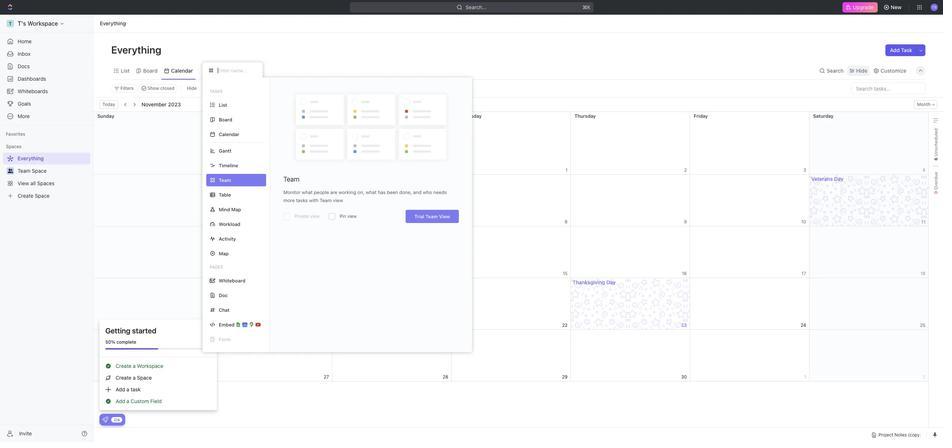 Task type: locate. For each thing, give the bounding box(es) containing it.
0 vertical spatial add
[[891, 47, 900, 53]]

board inside 'link'
[[143, 67, 158, 74]]

1 row from the top
[[94, 112, 929, 175]]

create a workspace
[[116, 363, 163, 370]]

veterans
[[812, 176, 833, 182]]

board down tasks
[[219, 117, 232, 122]]

view down are
[[333, 198, 343, 203]]

activity
[[219, 236, 236, 242]]

0 horizontal spatial hide
[[187, 86, 197, 91]]

1 vertical spatial hide
[[187, 86, 197, 91]]

day inside "row"
[[835, 176, 844, 182]]

1 vertical spatial create
[[116, 375, 131, 381]]

board up show
[[143, 67, 158, 74]]

inbox
[[18, 51, 31, 57]]

are
[[331, 190, 338, 195]]

0 vertical spatial list
[[121, 67, 130, 74]]

a down the add a task
[[127, 399, 129, 405]]

Search tasks... text field
[[852, 83, 926, 94]]

22
[[563, 323, 568, 328]]

new
[[891, 4, 902, 10]]

2 vertical spatial add
[[116, 399, 125, 405]]

1 horizontal spatial hide
[[857, 67, 868, 74]]

view right pin
[[348, 214, 357, 219]]

invite
[[19, 431, 32, 437]]

0 vertical spatial cell
[[332, 227, 452, 278]]

cell
[[332, 227, 452, 278], [332, 278, 452, 330]]

upgrade link
[[843, 2, 878, 12]]

mind
[[219, 207, 230, 212]]

list up the monday on the top of the page
[[219, 102, 227, 108]]

0 horizontal spatial team
[[284, 176, 300, 183]]

2 horizontal spatial team
[[426, 214, 438, 220]]

create up 'create a space'
[[116, 363, 131, 370]]

1 vertical spatial list
[[219, 102, 227, 108]]

team right trial
[[426, 214, 438, 220]]

hide down calendar link
[[187, 86, 197, 91]]

map
[[231, 207, 241, 212], [219, 251, 229, 257]]

has
[[378, 190, 386, 195]]

a
[[133, 363, 136, 370], [133, 375, 136, 381], [127, 387, 129, 393], [127, 399, 129, 405]]

workload
[[219, 221, 240, 227]]

0 vertical spatial map
[[231, 207, 241, 212]]

add inside button
[[891, 47, 900, 53]]

team up monitor
[[284, 176, 300, 183]]

add down the add a task
[[116, 399, 125, 405]]

monitor what people are working on, what has been done, and who needs more tasks with team view
[[284, 190, 447, 203]]

create a space
[[116, 375, 152, 381]]

0 horizontal spatial view
[[310, 214, 320, 219]]

and
[[413, 190, 422, 195]]

onboarding checklist button image
[[102, 417, 108, 423]]

list left board 'link'
[[121, 67, 130, 74]]

2 create from the top
[[116, 375, 131, 381]]

what up tasks
[[302, 190, 313, 195]]

tuesday
[[336, 113, 355, 119]]

create for create a workspace
[[116, 363, 131, 370]]

1 horizontal spatial what
[[366, 190, 377, 195]]

hide right search
[[857, 67, 868, 74]]

task
[[131, 387, 141, 393]]

hide inside button
[[187, 86, 197, 91]]

spaces
[[6, 144, 21, 149]]

view up tasks
[[212, 67, 224, 74]]

board link
[[142, 66, 158, 76]]

create
[[116, 363, 131, 370], [116, 375, 131, 381]]

embed
[[219, 322, 235, 328]]

0 vertical spatial calendar
[[171, 67, 193, 74]]

hide inside dropdown button
[[857, 67, 868, 74]]

a up 'create a space'
[[133, 363, 136, 370]]

monitor
[[284, 190, 301, 195]]

private
[[295, 214, 309, 219]]

calendar
[[171, 67, 193, 74], [219, 131, 239, 137]]

2 vertical spatial team
[[426, 214, 438, 220]]

whiteboards
[[18, 88, 48, 94]]

friday
[[694, 113, 708, 119]]

1 create from the top
[[116, 363, 131, 370]]

team
[[284, 176, 300, 183], [320, 198, 332, 203], [426, 214, 438, 220]]

what right on,
[[366, 190, 377, 195]]

view right private
[[310, 214, 320, 219]]

day right thanksgiving
[[607, 280, 616, 286]]

grid
[[93, 112, 929, 428]]

1 horizontal spatial team
[[320, 198, 332, 203]]

day inside row
[[607, 280, 616, 286]]

search
[[827, 67, 844, 74]]

today
[[102, 102, 115, 107]]

calendar up gantt
[[219, 131, 239, 137]]

0 vertical spatial create
[[116, 363, 131, 370]]

map right "mind" on the top of the page
[[231, 207, 241, 212]]

day
[[835, 176, 844, 182], [607, 280, 616, 286]]

add left task
[[891, 47, 900, 53]]

1 horizontal spatial board
[[219, 117, 232, 122]]

list link
[[119, 66, 130, 76]]

what
[[302, 190, 313, 195], [366, 190, 377, 195]]

trial
[[415, 214, 424, 220]]

home link
[[3, 36, 90, 47]]

0 vertical spatial row
[[94, 112, 929, 175]]

map down activity
[[219, 251, 229, 257]]

list
[[121, 67, 130, 74], [219, 102, 227, 108]]

cell for second row from the top
[[332, 227, 452, 278]]

1 horizontal spatial view
[[333, 198, 343, 203]]

sidebar navigation
[[0, 15, 94, 443]]

thanksgiving
[[573, 280, 605, 286]]

1 horizontal spatial list
[[219, 102, 227, 108]]

0 horizontal spatial calendar
[[171, 67, 193, 74]]

a left 'task'
[[127, 387, 129, 393]]

hide
[[857, 67, 868, 74], [187, 86, 197, 91]]

0 horizontal spatial board
[[143, 67, 158, 74]]

view
[[333, 198, 343, 203], [310, 214, 320, 219], [348, 214, 357, 219]]

cell inside row
[[332, 227, 452, 278]]

goals
[[18, 101, 31, 107]]

add task
[[891, 47, 913, 53]]

2/4
[[114, 418, 120, 422]]

1 vertical spatial day
[[607, 280, 616, 286]]

cell inside thanksgiving day row
[[332, 278, 452, 330]]

1 vertical spatial cell
[[332, 278, 452, 330]]

row
[[94, 112, 929, 175], [94, 227, 929, 278], [94, 330, 929, 382]]

0 horizontal spatial map
[[219, 251, 229, 257]]

add a task
[[116, 387, 141, 393]]

add
[[891, 47, 900, 53], [116, 387, 125, 393], [116, 399, 125, 405]]

add for add a task
[[116, 387, 125, 393]]

tasks
[[296, 198, 308, 203]]

with
[[309, 198, 319, 203]]

gantt
[[219, 148, 232, 154]]

0 horizontal spatial what
[[302, 190, 313, 195]]

1 horizontal spatial day
[[835, 176, 844, 182]]

1 horizontal spatial view
[[439, 214, 450, 220]]

0 vertical spatial view
[[212, 67, 224, 74]]

1 vertical spatial team
[[320, 198, 332, 203]]

2 cell from the top
[[332, 278, 452, 330]]

day right veterans
[[835, 176, 844, 182]]

add task button
[[886, 44, 917, 56]]

team down people
[[320, 198, 332, 203]]

0 vertical spatial team
[[284, 176, 300, 183]]

getting
[[105, 327, 130, 335]]

docs link
[[3, 61, 90, 72]]

0 vertical spatial day
[[835, 176, 844, 182]]

1 horizontal spatial calendar
[[219, 131, 239, 137]]

2 vertical spatial row
[[94, 330, 929, 382]]

add for add a custom field
[[116, 399, 125, 405]]

board
[[143, 67, 158, 74], [219, 117, 232, 122]]

1 vertical spatial add
[[116, 387, 125, 393]]

task
[[902, 47, 913, 53]]

1 cell from the top
[[332, 227, 452, 278]]

1 vertical spatial row
[[94, 227, 929, 278]]

new button
[[881, 1, 907, 13]]

30
[[682, 374, 687, 380]]

add left 'task'
[[116, 387, 125, 393]]

docs
[[18, 63, 30, 69]]

needs
[[434, 190, 447, 195]]

0 horizontal spatial list
[[121, 67, 130, 74]]

goals link
[[3, 98, 90, 110]]

0 horizontal spatial view
[[212, 67, 224, 74]]

hide button
[[184, 84, 200, 93]]

space
[[137, 375, 152, 381]]

0 horizontal spatial day
[[607, 280, 616, 286]]

tree
[[3, 153, 90, 202]]

2 horizontal spatial view
[[348, 214, 357, 219]]

everything link
[[98, 19, 128, 28]]

view down needs
[[439, 214, 450, 220]]

getting started
[[105, 327, 156, 335]]

1 vertical spatial calendar
[[219, 131, 239, 137]]

1 vertical spatial board
[[219, 117, 232, 122]]

upgrade
[[853, 4, 874, 10]]

0 vertical spatial hide
[[857, 67, 868, 74]]

view
[[212, 67, 224, 74], [439, 214, 450, 220]]

workspace
[[137, 363, 163, 370]]

50% complete
[[105, 340, 136, 345]]

everything
[[100, 20, 126, 26], [111, 44, 164, 56]]

calendar up hide button
[[171, 67, 193, 74]]

create up the add a task
[[116, 375, 131, 381]]

a left space
[[133, 375, 136, 381]]

0 vertical spatial board
[[143, 67, 158, 74]]

overdue
[[934, 172, 939, 191]]

3 row from the top
[[94, 330, 929, 382]]



Task type: describe. For each thing, give the bounding box(es) containing it.
1 horizontal spatial map
[[231, 207, 241, 212]]

thursday
[[575, 113, 596, 119]]

customize
[[881, 67, 907, 74]]

a for custom
[[127, 399, 129, 405]]

29
[[562, 374, 568, 380]]

1 what from the left
[[302, 190, 313, 195]]

veterans day row
[[94, 175, 929, 227]]

on,
[[358, 190, 365, 195]]

wednesday
[[455, 113, 482, 119]]

calendar link
[[170, 66, 193, 76]]

inbox link
[[3, 48, 90, 60]]

who
[[423, 190, 432, 195]]

1 vertical spatial view
[[439, 214, 450, 220]]

pin view
[[340, 214, 357, 219]]

hide button
[[848, 66, 870, 76]]

table
[[219, 192, 231, 198]]

show closed button
[[138, 84, 178, 93]]

view for pin view
[[348, 214, 357, 219]]

field
[[150, 399, 162, 405]]

working
[[339, 190, 356, 195]]

27
[[324, 374, 329, 380]]

form
[[219, 337, 231, 343]]

grid containing veterans day
[[93, 112, 929, 428]]

a for space
[[133, 375, 136, 381]]

show closed
[[148, 86, 175, 91]]

search button
[[818, 66, 846, 76]]

started
[[132, 327, 156, 335]]

trial team view
[[415, 214, 450, 220]]

mind map
[[219, 207, 241, 212]]

customize button
[[872, 66, 909, 76]]

0
[[934, 191, 939, 194]]

23
[[682, 323, 687, 328]]

been
[[387, 190, 398, 195]]

⌘k
[[583, 4, 591, 10]]

view for private view
[[310, 214, 320, 219]]

list inside "list" link
[[121, 67, 130, 74]]

pin
[[340, 214, 346, 219]]

2 row from the top
[[94, 227, 929, 278]]

create for create a space
[[116, 375, 131, 381]]

whiteboards link
[[3, 86, 90, 97]]

more
[[284, 198, 295, 203]]

unscheduled
[[934, 129, 939, 158]]

thanksgiving day row
[[94, 278, 929, 330]]

favorites button
[[3, 130, 28, 139]]

custom
[[131, 399, 149, 405]]

home
[[18, 38, 32, 44]]

view button
[[202, 66, 226, 76]]

people
[[314, 190, 329, 195]]

timeline
[[219, 163, 238, 168]]

0 vertical spatial everything
[[100, 20, 126, 26]]

1 vertical spatial everything
[[111, 44, 164, 56]]

a for task
[[127, 387, 129, 393]]

dashboards
[[18, 76, 46, 82]]

today button
[[100, 100, 118, 109]]

team inside "monitor what people are working on, what has been done, and who needs more tasks with team view"
[[320, 198, 332, 203]]

done,
[[400, 190, 412, 195]]

sunday
[[97, 113, 114, 119]]

50%
[[105, 340, 115, 345]]

1 vertical spatial map
[[219, 251, 229, 257]]

thanksgiving day
[[573, 280, 616, 286]]

pages
[[210, 265, 223, 270]]

favorites
[[6, 131, 25, 137]]

private view
[[295, 214, 320, 219]]

doc
[[219, 293, 228, 298]]

tree inside sidebar navigation
[[3, 153, 90, 202]]

28
[[443, 374, 448, 380]]

view inside "monitor what people are working on, what has been done, and who needs more tasks with team view"
[[333, 198, 343, 203]]

cell for thanksgiving day row
[[332, 278, 452, 330]]

add for add task
[[891, 47, 900, 53]]

25
[[921, 323, 926, 328]]

dashboards link
[[3, 73, 90, 85]]

monday
[[217, 113, 235, 119]]

2 what from the left
[[366, 190, 377, 195]]

Enter name... field
[[217, 67, 257, 74]]

onboarding checklist button element
[[102, 417, 108, 423]]

chat
[[219, 307, 230, 313]]

veterans day
[[812, 176, 844, 182]]

show
[[148, 86, 159, 91]]

view inside view button
[[212, 67, 224, 74]]

complete
[[117, 340, 136, 345]]

add a custom field
[[116, 399, 162, 405]]

whiteboard
[[219, 278, 245, 284]]

6
[[934, 158, 939, 161]]

row containing 27
[[94, 330, 929, 382]]

day for veterans day
[[835, 176, 844, 182]]

day for thanksgiving day
[[607, 280, 616, 286]]

search...
[[466, 4, 487, 10]]

view button
[[202, 62, 226, 79]]

tasks
[[210, 89, 223, 94]]

saturday
[[814, 113, 834, 119]]

a for workspace
[[133, 363, 136, 370]]



Task type: vqa. For each thing, say whether or not it's contained in the screenshot.
&
no



